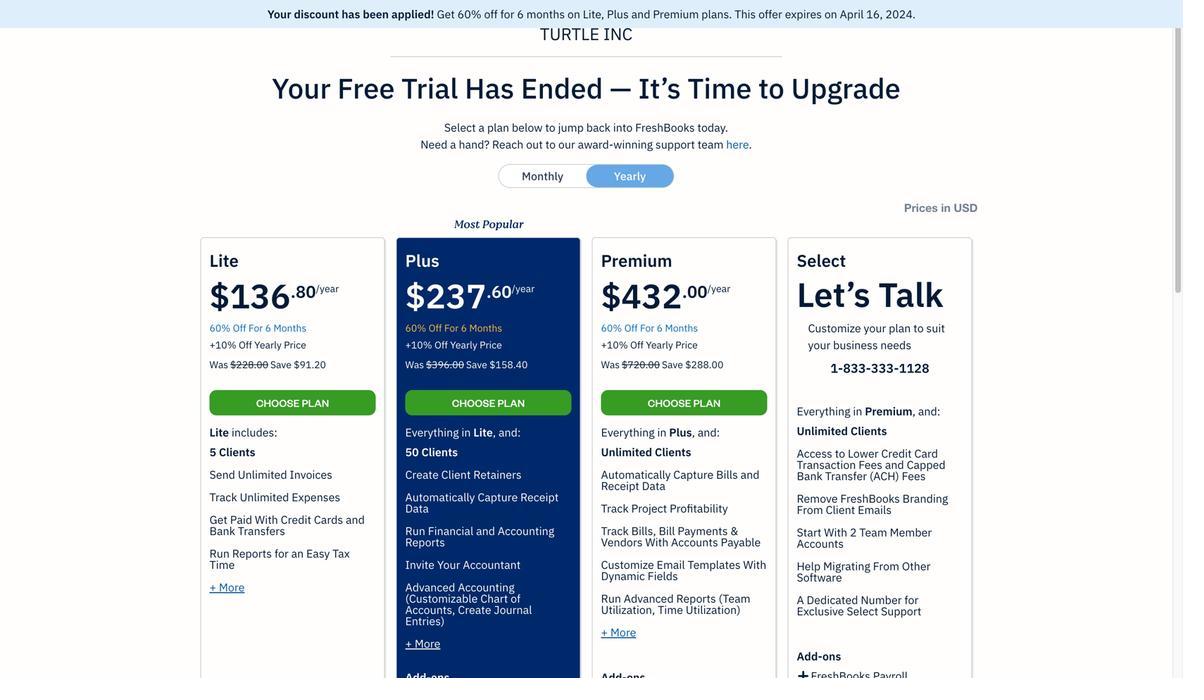 Task type: describe. For each thing, give the bounding box(es) containing it.
track project profitability
[[601, 501, 728, 516]]

60% left off
[[458, 7, 482, 21]]

plans.
[[702, 7, 732, 21]]

unlimited down send unlimited invoices
[[240, 490, 289, 505]]

accounts inside track bills, bill payments & vendors with accounts payable
[[671, 535, 718, 550]]

access to lower credit card transaction fees and capped bank transfer (ach) fees
[[797, 446, 946, 484]]

team
[[698, 137, 724, 152]]

everything for 60
[[405, 425, 459, 440]]

off
[[484, 7, 498, 21]]

, for 60
[[493, 425, 496, 440]]

unlimited inside everything in premium , and: unlimited clients
[[797, 424, 848, 438]]

receipt inside automatically capture receipt data
[[521, 490, 559, 505]]

0 horizontal spatial fees
[[859, 457, 883, 472]]

. for 80
[[291, 281, 296, 303]]

save for 80
[[270, 358, 292, 371]]

$720.00
[[622, 358, 660, 371]]

offer
[[759, 7, 782, 21]]

/year for 60
[[512, 282, 535, 295]]

help migrating from other software
[[797, 559, 931, 585]]

$288.00
[[685, 358, 724, 371]]

run advanced reports (team utilization, time utilization)
[[601, 591, 751, 617]]

today.
[[698, 120, 728, 135]]

help
[[797, 559, 821, 574]]

payable
[[721, 535, 761, 550]]

0 horizontal spatial + more
[[210, 580, 245, 595]]

save for 60
[[466, 358, 487, 371]]

project
[[631, 501, 667, 516]]

hand?
[[459, 137, 490, 152]]

premium inside everything in premium , and: unlimited clients
[[865, 404, 913, 419]]

remove
[[797, 491, 838, 506]]

bills
[[716, 467, 738, 482]]

suit
[[927, 321, 945, 336]]

journal
[[494, 603, 532, 617]]

run financial and accounting reports
[[405, 524, 554, 550]]

support
[[656, 137, 695, 152]]

run for run financial and accounting reports
[[405, 524, 425, 538]]

talk
[[879, 273, 944, 316]]

migrating
[[823, 559, 871, 574]]

2 horizontal spatial time
[[688, 70, 752, 106]]

60% for premium
[[601, 322, 622, 335]]

with inside start with 2 team member accounts
[[824, 525, 847, 540]]

6 for premium
[[657, 322, 663, 335]]

in for premium
[[853, 404, 862, 419]]

0 horizontal spatial +
[[210, 580, 216, 595]]

0 horizontal spatial + more link
[[210, 580, 245, 595]]

start
[[797, 525, 822, 540]]

0 horizontal spatial a
[[450, 137, 456, 152]]

60% off for 6 months +10% off yearly price was $720.00 save $288.00
[[601, 322, 724, 371]]

333-
[[871, 360, 899, 376]]

0 horizontal spatial more
[[219, 580, 245, 595]]

ons
[[823, 649, 841, 664]]

months
[[527, 7, 565, 21]]

bank inside access to lower credit card transaction fees and capped bank transfer (ach) fees
[[797, 469, 823, 484]]

16,
[[866, 7, 883, 21]]

and: for 60
[[499, 425, 521, 440]]

1 horizontal spatial a
[[479, 120, 485, 135]]

. for 00
[[682, 281, 687, 303]]

of
[[511, 591, 521, 606]]

team
[[860, 525, 887, 540]]

reports inside run advanced reports (team utilization, time utilization)
[[676, 591, 716, 606]]

dashboard
[[293, 53, 422, 86]]

paid
[[230, 512, 252, 527]]

client inside remove freshbooks branding from client emails
[[826, 503, 855, 517]]

+ for plus
[[405, 636, 412, 651]]

60% off for 6 months +10% off yearly price was $228.00 save $91.20
[[210, 322, 326, 371]]

utilization,
[[601, 603, 655, 617]]

accountant
[[463, 557, 521, 572]]

plus image
[[797, 668, 810, 678]]

in for lite
[[462, 425, 471, 440]]

1 choose from the left
[[256, 396, 300, 410]]

1 horizontal spatial fees
[[902, 469, 926, 484]]

chart
[[481, 591, 508, 606]]

access
[[797, 446, 832, 461]]

has
[[342, 7, 360, 21]]

choose for premium
[[648, 396, 691, 410]]

yearly for premium
[[646, 338, 673, 351]]

6 for lite
[[265, 322, 271, 335]]

send
[[210, 467, 235, 482]]

capture for receipt
[[478, 490, 518, 505]]

was for lite
[[210, 358, 228, 371]]

yearly button
[[586, 165, 674, 187]]

with inside track bills, bill payments & vendors with accounts payable
[[645, 535, 669, 550]]

select for select
[[797, 250, 846, 272]]

to inside access to lower credit card transaction fees and capped bank transfer (ach) fees
[[835, 446, 845, 461]]

outstanding revenue
[[293, 111, 444, 131]]

below
[[512, 120, 543, 135]]

yearly for lite
[[254, 338, 282, 351]]

0 horizontal spatial your
[[808, 338, 831, 353]]

1-833-333-1128 link
[[831, 360, 930, 376]]

dynamic
[[601, 569, 645, 584]]

send unlimited invoices
[[210, 467, 332, 482]]

(customizable
[[405, 591, 478, 606]]

clients inside lite includes: 5 clients
[[219, 445, 255, 460]]

track unlimited expenses
[[210, 490, 340, 505]]

tax
[[333, 546, 350, 561]]

utilization)
[[686, 603, 741, 617]]

get paid with credit cards and bank transfers
[[210, 512, 365, 538]]

create new …
[[886, 60, 981, 80]]

(ach)
[[870, 469, 899, 484]]

add-
[[797, 649, 823, 664]]

months for 00
[[665, 322, 698, 335]]

2 on from the left
[[825, 7, 837, 21]]

and up inc
[[631, 7, 650, 21]]

most
[[454, 216, 479, 233]]

main element
[[0, 0, 155, 678]]

templates
[[688, 557, 741, 572]]

need
[[421, 137, 448, 152]]

profit
[[332, 286, 370, 306]]

0 vertical spatial premium
[[653, 7, 699, 21]]

0 vertical spatial client
[[441, 467, 471, 482]]

1 horizontal spatial get
[[437, 7, 455, 21]]

everything for 00
[[601, 425, 655, 440]]

automatically for automatically capture bills and receipt data
[[601, 467, 671, 482]]

price for 80
[[284, 338, 306, 351]]

trial
[[401, 70, 458, 106]]

dedicated
[[807, 593, 858, 607]]

+ for premium
[[601, 625, 608, 640]]

50
[[405, 445, 419, 460]]

and: for 00
[[698, 425, 720, 440]]

00
[[687, 281, 708, 303]]

inc
[[604, 23, 633, 45]]

reports inside run financial and accounting reports
[[405, 535, 445, 550]]

let's talk
[[797, 273, 944, 316]]

+ more for premium
[[601, 625, 636, 640]]

expenses
[[292, 490, 340, 505]]

bank inside get paid with credit cards and bank transfers
[[210, 524, 235, 538]]

price for 60
[[480, 338, 502, 351]]

lite inside everything in lite , and: 50 clients
[[473, 425, 493, 440]]

and inside automatically capture bills and receipt data
[[741, 467, 760, 482]]

profitability
[[670, 501, 728, 516]]

1 horizontal spatial for
[[500, 7, 514, 21]]

plus
[[405, 250, 440, 272]]

expires
[[785, 7, 822, 21]]

software
[[797, 570, 842, 585]]

was for premium
[[601, 358, 620, 371]]

turtle
[[540, 23, 600, 45]]

60% for lite
[[210, 322, 231, 335]]

your discount has been applied! get 60% off for 6 months on lite, plus and premium plans. this offer expires on april 16, 2024.
[[267, 7, 916, 21]]

reach
[[492, 137, 524, 152]]

select a plan below to jump back into freshbooks today. need a hand? reach out to our award-winning support team here .
[[421, 120, 752, 152]]

get inside get paid with credit cards and bank transfers
[[210, 512, 228, 527]]

+10% for lite
[[210, 338, 236, 351]]

bill
[[659, 524, 675, 538]]

for inside the run reports for an easy tax time
[[275, 546, 289, 561]]

plan for plus
[[498, 396, 525, 410]]

automatically capture bills and receipt data
[[601, 467, 760, 493]]

branding
[[903, 491, 948, 506]]

support
[[881, 604, 922, 619]]

number
[[861, 593, 902, 607]]

yearly for plus
[[450, 338, 477, 351]]

card
[[915, 446, 938, 461]]

time inside run advanced reports (team utilization, time utilization)
[[658, 603, 683, 617]]

+10% for premium
[[601, 338, 628, 351]]

lite includes: 5 clients
[[210, 425, 277, 460]]

plus inside everything in plus , and: unlimited clients
[[669, 425, 692, 440]]

email
[[657, 557, 685, 572]]

your for your free trial has ended — it's time to upgrade
[[272, 70, 331, 106]]

advanced inside run advanced reports (team utilization, time utilization)
[[624, 591, 674, 606]]

credit for transfers
[[281, 512, 311, 527]]



Task type: locate. For each thing, give the bounding box(es) containing it.
plan up needs
[[889, 321, 911, 336]]

plan inside select a plan below to jump back into freshbooks today. need a hand? reach out to our award-winning support team here .
[[487, 120, 509, 135]]

1 vertical spatial time
[[210, 557, 235, 572]]

a
[[479, 120, 485, 135], [450, 137, 456, 152]]

0 horizontal spatial choose
[[256, 396, 300, 410]]

price up $288.00
[[676, 338, 698, 351]]

run for run advanced reports (team utilization, time utilization)
[[601, 591, 621, 606]]

customize up 'business'
[[808, 321, 861, 336]]

yearly inside button
[[614, 169, 646, 183]]

advanced down fields
[[624, 591, 674, 606]]

plan down "$91.20"
[[302, 396, 329, 410]]

everything up access
[[797, 404, 851, 419]]

1 vertical spatial select
[[797, 250, 846, 272]]

months inside 60% off for 6 months +10% off yearly price was $396.00 save $158.40
[[469, 322, 502, 335]]

your up outstanding
[[272, 70, 331, 106]]

with down payable
[[743, 557, 767, 572]]

/year inside the . 00 /year
[[708, 282, 731, 295]]

everything inside everything in lite , and: 50 clients
[[405, 425, 459, 440]]

3 choose plan button from the left
[[601, 390, 767, 416]]

months for 80
[[274, 322, 307, 335]]

yearly inside 60% off for 6 months +10% off yearly price was $720.00 save $288.00
[[646, 338, 673, 351]]

winning
[[614, 137, 653, 152]]

unlimited up automatically capture bills and receipt data
[[601, 445, 652, 460]]

0 vertical spatial data
[[642, 479, 666, 493]]

$396.00
[[426, 358, 464, 371]]

for right off
[[500, 7, 514, 21]]

been
[[363, 7, 389, 21]]

3 choose plan from the left
[[648, 396, 721, 410]]

1 save from the left
[[270, 358, 292, 371]]

choose
[[256, 396, 300, 410], [452, 396, 496, 410], [648, 396, 691, 410]]

1 horizontal spatial from
[[873, 559, 899, 574]]

everything down "$720.00"
[[601, 425, 655, 440]]

0 vertical spatial your
[[267, 7, 291, 21]]

freshbooks inside remove freshbooks branding from client emails
[[841, 491, 900, 506]]

1 horizontal spatial lite
[[473, 425, 493, 440]]

for for 80
[[249, 322, 263, 335]]

2 horizontal spatial save
[[662, 358, 683, 371]]

data inside automatically capture receipt data
[[405, 501, 429, 516]]

upgrade
[[791, 70, 901, 106]]

for for 60
[[444, 322, 459, 335]]

data
[[642, 479, 666, 493], [405, 501, 429, 516]]

, up automatically capture bills and receipt data
[[692, 425, 695, 440]]

new
[[937, 60, 968, 80]]

3 for from the left
[[640, 322, 655, 335]]

2 plan from the left
[[498, 396, 525, 410]]

from inside the help migrating from other software
[[873, 559, 899, 574]]

everything inside everything in premium , and: unlimited clients
[[797, 404, 851, 419]]

select inside select a plan below to jump back into freshbooks today. need a hand? reach out to our award-winning support team here .
[[444, 120, 476, 135]]

transfer
[[825, 469, 867, 484]]

+ more link for premium
[[601, 625, 636, 640]]

with inside customize email templates with dynamic fields
[[743, 557, 767, 572]]

get left paid
[[210, 512, 228, 527]]

save inside 60% off for 6 months +10% off yearly price was $228.00 save $91.20
[[270, 358, 292, 371]]

. for 60
[[486, 281, 492, 303]]

0 horizontal spatial months
[[274, 322, 307, 335]]

+10% for plus
[[405, 338, 432, 351]]

on left april
[[825, 7, 837, 21]]

2 vertical spatial your
[[437, 557, 460, 572]]

1 horizontal spatial your
[[864, 321, 886, 336]]

create inside advanced accounting (customizable chart of accounts, create journal entries)
[[458, 603, 491, 617]]

create inside the create new … button
[[886, 60, 934, 80]]

bills,
[[631, 524, 656, 538]]

unlimited up track unlimited expenses
[[238, 467, 287, 482]]

. right team
[[749, 137, 752, 152]]

2 save from the left
[[466, 358, 487, 371]]

choose for plus
[[452, 396, 496, 410]]

automatically inside automatically capture receipt data
[[405, 490, 475, 505]]

customize for fields
[[601, 557, 654, 572]]

choose plan for plus
[[452, 396, 525, 410]]

(team
[[719, 591, 751, 606]]

2 horizontal spatial more
[[611, 625, 636, 640]]

months down total
[[274, 322, 307, 335]]

1-833-333-1128
[[831, 360, 930, 376]]

on
[[568, 7, 580, 21], [825, 7, 837, 21]]

lite inside lite includes: 5 clients
[[210, 425, 229, 440]]

. left profit
[[291, 281, 296, 303]]

select for select a plan below to jump back into freshbooks today. need a hand? reach out to our award-winning support team here .
[[444, 120, 476, 135]]

1 horizontal spatial months
[[469, 322, 502, 335]]

price inside 60% off for 6 months +10% off yearly price was $228.00 save $91.20
[[284, 338, 306, 351]]

6 up $396.00
[[461, 322, 467, 335]]

2 was from the left
[[405, 358, 424, 371]]

.
[[749, 137, 752, 152], [291, 281, 296, 303], [486, 281, 492, 303], [682, 281, 687, 303]]

capture for bills
[[674, 467, 714, 482]]

choose plan button down "$91.20"
[[210, 390, 376, 416]]

1 horizontal spatial client
[[826, 503, 855, 517]]

a dedicated number for exclusive select support
[[797, 593, 922, 619]]

3 +10% from the left
[[601, 338, 628, 351]]

1 lite from the left
[[210, 425, 229, 440]]

select left support
[[847, 604, 878, 619]]

0 vertical spatial plan
[[487, 120, 509, 135]]

advanced
[[405, 580, 455, 595], [624, 591, 674, 606]]

everything
[[797, 404, 851, 419], [405, 425, 459, 440], [601, 425, 655, 440]]

lite up retainers
[[473, 425, 493, 440]]

and inside access to lower credit card transaction fees and capped bank transfer (ach) fees
[[885, 457, 904, 472]]

prices in usd
[[904, 201, 978, 214]]

run for run reports for an easy tax time
[[210, 546, 230, 561]]

0 horizontal spatial credit
[[281, 512, 311, 527]]

off
[[233, 322, 246, 335], [429, 322, 442, 335], [624, 322, 638, 335], [239, 338, 252, 351], [435, 338, 448, 351], [630, 338, 644, 351]]

2 horizontal spatial months
[[665, 322, 698, 335]]

1 horizontal spatial select
[[797, 250, 846, 272]]

3 months from the left
[[665, 322, 698, 335]]

3 choose from the left
[[648, 396, 691, 410]]

more for premium
[[611, 625, 636, 640]]

0 horizontal spatial for
[[275, 546, 289, 561]]

clients right 50
[[422, 445, 458, 460]]

choose plan down $158.40
[[452, 396, 525, 410]]

to inside customize your plan to suit your business needs
[[914, 321, 924, 336]]

for left an
[[275, 546, 289, 561]]

receipt up project
[[601, 479, 639, 493]]

accounting up accountant on the bottom left of page
[[498, 524, 554, 538]]

6 inside 60% off for 6 months +10% off yearly price was $396.00 save $158.40
[[461, 322, 467, 335]]

and: inside everything in plus , and: unlimited clients
[[698, 425, 720, 440]]

1 vertical spatial capture
[[478, 490, 518, 505]]

automatically inside automatically capture bills and receipt data
[[601, 467, 671, 482]]

2 lite from the left
[[473, 425, 493, 440]]

0 vertical spatial select
[[444, 120, 476, 135]]

premium left 'plans.'
[[653, 7, 699, 21]]

client
[[441, 467, 471, 482], [826, 503, 855, 517]]

run inside run financial and accounting reports
[[405, 524, 425, 538]]

2 vertical spatial for
[[905, 593, 919, 607]]

+ more
[[210, 580, 245, 595], [601, 625, 636, 640], [405, 636, 440, 651]]

and down automatically capture receipt data
[[476, 524, 495, 538]]

freshbooks down (ach)
[[841, 491, 900, 506]]

on left lite,
[[568, 7, 580, 21]]

1 horizontal spatial receipt
[[601, 479, 639, 493]]

time up today.
[[688, 70, 752, 106]]

6 up "$720.00"
[[657, 322, 663, 335]]

0 horizontal spatial accounts
[[671, 535, 718, 550]]

accounts,
[[405, 603, 455, 617]]

with down track unlimited expenses
[[255, 512, 278, 527]]

premium down 333-
[[865, 404, 913, 419]]

, inside everything in plus , and: unlimited clients
[[692, 425, 695, 440]]

6 inside 60% off for 6 months +10% off yearly price was $228.00 save $91.20
[[265, 322, 271, 335]]

choose plan button
[[210, 390, 376, 416], [405, 390, 572, 416], [601, 390, 767, 416]]

choose plan button down $158.40
[[405, 390, 572, 416]]

1 on from the left
[[568, 7, 580, 21]]

2 horizontal spatial was
[[601, 358, 620, 371]]

reports
[[405, 535, 445, 550], [232, 546, 272, 561], [676, 591, 716, 606]]

and left capped
[[885, 457, 904, 472]]

, for 00
[[692, 425, 695, 440]]

reports inside the run reports for an easy tax time
[[232, 546, 272, 561]]

create for create new …
[[886, 60, 934, 80]]

and right 'bills'
[[741, 467, 760, 482]]

track inside track bills, bill payments & vendors with accounts payable
[[601, 524, 629, 538]]

customize for your
[[808, 321, 861, 336]]

yearly down winning
[[614, 169, 646, 183]]

6 left months
[[517, 7, 524, 21]]

0 horizontal spatial plan
[[487, 120, 509, 135]]

choose plan for premium
[[648, 396, 721, 410]]

0 horizontal spatial from
[[797, 503, 823, 517]]

member
[[890, 525, 932, 540]]

for for 00
[[640, 322, 655, 335]]

credit up (ach)
[[881, 446, 912, 461]]

for inside 60% off for 6 months +10% off yearly price was $396.00 save $158.40
[[444, 322, 459, 335]]

in up create client retainers on the bottom
[[462, 425, 471, 440]]

1 horizontal spatial bank
[[797, 469, 823, 484]]

. 80 /year
[[291, 281, 339, 303]]

plan for a
[[487, 120, 509, 135]]

receipt inside automatically capture bills and receipt data
[[601, 479, 639, 493]]

jump
[[558, 120, 584, 135]]

plan down $288.00
[[693, 396, 721, 410]]

client down everything in lite , and: 50 clients
[[441, 467, 471, 482]]

in up lower
[[853, 404, 862, 419]]

1128
[[899, 360, 930, 376]]

was inside 60% off for 6 months +10% off yearly price was $720.00 save $288.00
[[601, 358, 620, 371]]

your for your discount has been applied! get 60% off for 6 months on lite, plus and premium plans. this offer expires on april 16, 2024.
[[267, 7, 291, 21]]

1 horizontal spatial was
[[405, 358, 424, 371]]

2 horizontal spatial /year
[[708, 282, 731, 295]]

2 choose plan from the left
[[452, 396, 525, 410]]

0 horizontal spatial select
[[444, 120, 476, 135]]

1 horizontal spatial + more
[[405, 636, 440, 651]]

months inside 60% off for 6 months +10% off yearly price was $228.00 save $91.20
[[274, 322, 307, 335]]

+10% up "$720.00"
[[601, 338, 628, 351]]

yearly inside 60% off for 6 months +10% off yearly price was $228.00 save $91.20
[[254, 338, 282, 351]]

track left bills,
[[601, 524, 629, 538]]

for
[[500, 7, 514, 21], [275, 546, 289, 561], [905, 593, 919, 607]]

your free trial has ended — it's time to upgrade
[[272, 70, 901, 106]]

most popular
[[454, 216, 523, 233]]

more
[[219, 580, 245, 595], [611, 625, 636, 640], [415, 636, 440, 651]]

. up 60% off for 6 months +10% off yearly price was $396.00 save $158.40 at the left
[[486, 281, 492, 303]]

&
[[731, 524, 738, 538]]

60% for plus
[[405, 322, 426, 335]]

1 choose plan from the left
[[256, 396, 329, 410]]

1 vertical spatial create
[[405, 467, 439, 482]]

clients right 5
[[219, 445, 255, 460]]

owner
[[11, 28, 39, 39]]

for up $228.00
[[249, 322, 263, 335]]

choose plan button for premium
[[601, 390, 767, 416]]

in for plus
[[657, 425, 667, 440]]

price for 00
[[676, 338, 698, 351]]

1 vertical spatial run
[[210, 546, 230, 561]]

months inside 60% off for 6 months +10% off yearly price was $720.00 save $288.00
[[665, 322, 698, 335]]

2 vertical spatial run
[[601, 591, 621, 606]]

yearly inside 60% off for 6 months +10% off yearly price was $396.00 save $158.40
[[450, 338, 477, 351]]

/year for 00
[[708, 282, 731, 295]]

months down 00
[[665, 322, 698, 335]]

your left discount
[[267, 7, 291, 21]]

and inside get paid with credit cards and bank transfers
[[346, 512, 365, 527]]

free
[[337, 70, 395, 106]]

reports down customize email templates with dynamic fields at bottom right
[[676, 591, 716, 606]]

1 vertical spatial from
[[873, 559, 899, 574]]

1 vertical spatial get
[[210, 512, 228, 527]]

april
[[840, 7, 864, 21]]

0 horizontal spatial time
[[210, 557, 235, 572]]

data inside automatically capture bills and receipt data
[[642, 479, 666, 493]]

clients inside everything in plus , and: unlimited clients
[[655, 445, 691, 460]]

reports down transfers
[[232, 546, 272, 561]]

revenue
[[383, 111, 444, 131]]

for inside a dedicated number for exclusive select support
[[905, 593, 919, 607]]

0 vertical spatial automatically
[[601, 467, 671, 482]]

0 vertical spatial for
[[500, 7, 514, 21]]

bank down access
[[797, 469, 823, 484]]

+ more link
[[210, 580, 245, 595], [601, 625, 636, 640], [405, 636, 440, 651]]

price inside 60% off for 6 months +10% off yearly price was $720.00 save $288.00
[[676, 338, 698, 351]]

and: up 'bills'
[[698, 425, 720, 440]]

and inside run financial and accounting reports
[[476, 524, 495, 538]]

0 horizontal spatial automatically
[[405, 490, 475, 505]]

1 horizontal spatial + more link
[[405, 636, 440, 651]]

prices
[[904, 201, 938, 214]]

for inside 60% off for 6 months +10% off yearly price was $720.00 save $288.00
[[640, 322, 655, 335]]

60% inside 60% off for 6 months +10% off yearly price was $396.00 save $158.40
[[405, 322, 426, 335]]

track down send
[[210, 490, 237, 505]]

1 vertical spatial accounting
[[458, 580, 515, 595]]

price inside 60% off for 6 months +10% off yearly price was $396.00 save $158.40
[[480, 338, 502, 351]]

out
[[526, 137, 543, 152]]

plan down $158.40
[[498, 396, 525, 410]]

capture inside automatically capture receipt data
[[478, 490, 518, 505]]

choose plan button for plus
[[405, 390, 572, 416]]

+10% inside 60% off for 6 months +10% off yearly price was $396.00 save $158.40
[[405, 338, 432, 351]]

1 vertical spatial for
[[275, 546, 289, 561]]

run inside the run reports for an easy tax time
[[210, 546, 230, 561]]

with up email
[[645, 535, 669, 550]]

accounting inside run financial and accounting reports
[[498, 524, 554, 538]]

clients up lower
[[851, 424, 887, 438]]

3 /year from the left
[[708, 282, 731, 295]]

create for create client retainers
[[405, 467, 439, 482]]

. 00 /year
[[682, 281, 731, 303]]

more down the run reports for an easy tax time
[[219, 580, 245, 595]]

1 price from the left
[[284, 338, 306, 351]]

months down 60
[[469, 322, 502, 335]]

/year inside . 80 /year
[[316, 282, 339, 295]]

choose plan
[[256, 396, 329, 410], [452, 396, 525, 410], [648, 396, 721, 410]]

invoices
[[290, 467, 332, 482]]

premium
[[653, 7, 699, 21], [865, 404, 913, 419]]

turtle inc
[[540, 23, 633, 45]]

plan for premium
[[693, 396, 721, 410]]

for inside 60% off for 6 months +10% off yearly price was $228.00 save $91.20
[[249, 322, 263, 335]]

choose up everything in lite , and: 50 clients
[[452, 396, 496, 410]]

freshbooks inside select a plan below to jump back into freshbooks today. need a hand? reach out to our award-winning support team here .
[[635, 120, 695, 135]]

1 +10% from the left
[[210, 338, 236, 351]]

customize email templates with dynamic fields
[[601, 557, 767, 584]]

plan inside customize your plan to suit your business needs
[[889, 321, 911, 336]]

was inside 60% off for 6 months +10% off yearly price was $228.00 save $91.20
[[210, 358, 228, 371]]

choose plan button down $288.00
[[601, 390, 767, 416]]

everything in plus , and: unlimited clients
[[601, 425, 720, 460]]

0 horizontal spatial price
[[284, 338, 306, 351]]

2 vertical spatial select
[[847, 604, 878, 619]]

months
[[274, 322, 307, 335], [469, 322, 502, 335], [665, 322, 698, 335]]

in
[[941, 201, 951, 214], [853, 404, 862, 419], [462, 425, 471, 440], [657, 425, 667, 440]]

lite,
[[583, 7, 604, 21]]

+10% inside 60% off for 6 months +10% off yearly price was $228.00 save $91.20
[[210, 338, 236, 351]]

retainers
[[473, 467, 522, 482]]

1 horizontal spatial credit
[[881, 446, 912, 461]]

in left usd
[[941, 201, 951, 214]]

, inside everything in premium , and: unlimited clients
[[913, 404, 916, 419]]

6 inside 60% off for 6 months +10% off yearly price was $720.00 save $288.00
[[657, 322, 663, 335]]

back
[[586, 120, 611, 135]]

reports up invite
[[405, 535, 445, 550]]

0 vertical spatial create
[[886, 60, 934, 80]]

clients inside everything in lite , and: 50 clients
[[422, 445, 458, 460]]

time down paid
[[210, 557, 235, 572]]

0 horizontal spatial and:
[[499, 425, 521, 440]]

your right invite
[[437, 557, 460, 572]]

for up $396.00
[[444, 322, 459, 335]]

and: inside everything in premium , and: unlimited clients
[[918, 404, 941, 419]]

1 horizontal spatial plus
[[669, 425, 692, 440]]

2 horizontal spatial choose plan button
[[601, 390, 767, 416]]

in inside everything in plus , and: unlimited clients
[[657, 425, 667, 440]]

create client retainers
[[405, 467, 522, 482]]

includes:
[[232, 425, 277, 440]]

3 price from the left
[[676, 338, 698, 351]]

needs
[[881, 338, 912, 353]]

1 vertical spatial a
[[450, 137, 456, 152]]

from left other
[[873, 559, 899, 574]]

price up "$91.20"
[[284, 338, 306, 351]]

was left $228.00
[[210, 358, 228, 371]]

credit down the expenses
[[281, 512, 311, 527]]

1 horizontal spatial capture
[[674, 467, 714, 482]]

this
[[735, 7, 756, 21]]

advanced up accounts,
[[405, 580, 455, 595]]

1 horizontal spatial plan
[[889, 321, 911, 336]]

1 vertical spatial automatically
[[405, 490, 475, 505]]

payments
[[678, 524, 728, 538]]

1 vertical spatial credit
[[281, 512, 311, 527]]

3 plan from the left
[[693, 396, 721, 410]]

1 for from the left
[[249, 322, 263, 335]]

+10% up $228.00
[[210, 338, 236, 351]]

6 for plus
[[461, 322, 467, 335]]

clients for everything in plus , and: unlimited clients
[[655, 445, 691, 460]]

0 vertical spatial bank
[[797, 469, 823, 484]]

1 months from the left
[[274, 322, 307, 335]]

was for plus
[[405, 358, 424, 371]]

0 horizontal spatial plan
[[302, 396, 329, 410]]

automatically for automatically capture receipt data
[[405, 490, 475, 505]]

award-
[[578, 137, 614, 152]]

2 +10% from the left
[[405, 338, 432, 351]]

yearly
[[614, 169, 646, 183], [254, 338, 282, 351], [450, 338, 477, 351], [646, 338, 673, 351]]

bank
[[797, 469, 823, 484], [210, 524, 235, 538]]

1 vertical spatial customize
[[601, 557, 654, 572]]

0 horizontal spatial lite
[[210, 425, 229, 440]]

1 horizontal spatial more
[[415, 636, 440, 651]]

0 vertical spatial capture
[[674, 467, 714, 482]]

1 horizontal spatial run
[[405, 524, 425, 538]]

accounts inside start with 2 team member accounts
[[797, 536, 844, 551]]

choose plan down $288.00
[[648, 396, 721, 410]]

everything inside everything in plus , and: unlimited clients
[[601, 425, 655, 440]]

, down "1128" on the right
[[913, 404, 916, 419]]

outstanding
[[293, 111, 380, 131]]

3 was from the left
[[601, 358, 620, 371]]

0 horizontal spatial plus
[[607, 7, 629, 21]]

2 horizontal spatial + more link
[[601, 625, 636, 640]]

run inside run advanced reports (team utilization, time utilization)
[[601, 591, 621, 606]]

2 horizontal spatial + more
[[601, 625, 636, 640]]

2 horizontal spatial create
[[886, 60, 934, 80]]

data up project
[[642, 479, 666, 493]]

2 for from the left
[[444, 322, 459, 335]]

fees up branding in the bottom of the page
[[902, 469, 926, 484]]

0 horizontal spatial on
[[568, 7, 580, 21]]

save inside 60% off for 6 months +10% off yearly price was $396.00 save $158.40
[[466, 358, 487, 371]]

1 /year from the left
[[316, 282, 339, 295]]

3 save from the left
[[662, 358, 683, 371]]

automatically down create client retainers on the bottom
[[405, 490, 475, 505]]

1 horizontal spatial choose plan
[[452, 396, 525, 410]]

save right $396.00
[[466, 358, 487, 371]]

1 horizontal spatial +
[[405, 636, 412, 651]]

time
[[688, 70, 752, 106], [210, 557, 235, 572], [658, 603, 683, 617]]

0 vertical spatial from
[[797, 503, 823, 517]]

customize inside customize your plan to suit your business needs
[[808, 321, 861, 336]]

credit inside access to lower credit card transaction fees and capped bank transfer (ach) fees
[[881, 446, 912, 461]]

freshbooks
[[635, 120, 695, 135], [841, 491, 900, 506]]

plan up reach
[[487, 120, 509, 135]]

your up 1-
[[808, 338, 831, 353]]

accounts up help
[[797, 536, 844, 551]]

freshbooks up support
[[635, 120, 695, 135]]

unlimited
[[797, 424, 848, 438], [601, 445, 652, 460], [238, 467, 287, 482], [240, 490, 289, 505]]

remove freshbooks branding from client emails
[[797, 491, 948, 517]]

+ more link down entries) on the left of the page
[[405, 636, 440, 651]]

in inside everything in premium , and: unlimited clients
[[853, 404, 862, 419]]

track for track
[[601, 501, 629, 516]]

save for 00
[[662, 358, 683, 371]]

1 vertical spatial freshbooks
[[841, 491, 900, 506]]

. inside select a plan below to jump back into freshbooks today. need a hand? reach out to our award-winning support team here .
[[749, 137, 752, 152]]

+ more for plus
[[405, 636, 440, 651]]

price up $158.40
[[480, 338, 502, 351]]

and: inside everything in lite , and: 50 clients
[[499, 425, 521, 440]]

more for plus
[[415, 636, 440, 651]]

track bills, bill payments & vendors with accounts payable
[[601, 524, 761, 550]]

has
[[465, 70, 514, 106]]

0 horizontal spatial bank
[[210, 524, 235, 538]]

yearly up "$720.00"
[[646, 338, 673, 351]]

credit inside get paid with credit cards and bank transfers
[[281, 512, 311, 527]]

1 horizontal spatial freshbooks
[[841, 491, 900, 506]]

for right number
[[905, 593, 919, 607]]

clients for everything in lite , and: 50 clients
[[422, 445, 458, 460]]

60%
[[458, 7, 482, 21], [210, 322, 231, 335], [405, 322, 426, 335], [601, 322, 622, 335]]

2 horizontal spatial reports
[[676, 591, 716, 606]]

1 horizontal spatial for
[[444, 322, 459, 335]]

plan for your
[[889, 321, 911, 336]]

2 months from the left
[[469, 322, 502, 335]]

plan
[[302, 396, 329, 410], [498, 396, 525, 410], [693, 396, 721, 410]]

your up 'business'
[[864, 321, 886, 336]]

in for usd
[[941, 201, 951, 214]]

total profit
[[293, 286, 370, 306]]

1 vertical spatial your
[[272, 70, 331, 106]]

data up the financial
[[405, 501, 429, 516]]

financial
[[428, 524, 474, 538]]

a
[[797, 593, 804, 607]]

track
[[210, 490, 237, 505], [601, 501, 629, 516], [601, 524, 629, 538]]

total
[[293, 286, 328, 306]]

capture left 'bills'
[[674, 467, 714, 482]]

0 vertical spatial plus
[[607, 7, 629, 21]]

+ more link for plus
[[405, 636, 440, 651]]

accounting inside advanced accounting (customizable chart of accounts, create journal entries)
[[458, 580, 515, 595]]

80
[[296, 281, 316, 303]]

0 vertical spatial run
[[405, 524, 425, 538]]

1 vertical spatial plan
[[889, 321, 911, 336]]

capture inside automatically capture bills and receipt data
[[674, 467, 714, 482]]

select inside a dedicated number for exclusive select support
[[847, 604, 878, 619]]

fees up remove freshbooks branding from client emails
[[859, 457, 883, 472]]

1 plan from the left
[[302, 396, 329, 410]]

2 /year from the left
[[512, 282, 535, 295]]

time inside the run reports for an easy tax time
[[210, 557, 235, 572]]

/year for 80
[[316, 282, 339, 295]]

save inside 60% off for 6 months +10% off yearly price was $720.00 save $288.00
[[662, 358, 683, 371]]

more down entries) on the left of the page
[[415, 636, 440, 651]]

, up retainers
[[493, 425, 496, 440]]

create
[[886, 60, 934, 80], [405, 467, 439, 482], [458, 603, 491, 617]]

customize inside customize email templates with dynamic fields
[[601, 557, 654, 572]]

60% inside 60% off for 6 months +10% off yearly price was $720.00 save $288.00
[[601, 322, 622, 335]]

1 was from the left
[[210, 358, 228, 371]]

months for 60
[[469, 322, 502, 335]]

1 horizontal spatial customize
[[808, 321, 861, 336]]

from inside remove freshbooks branding from client emails
[[797, 503, 823, 517]]

was left "$720.00"
[[601, 358, 620, 371]]

advanced inside advanced accounting (customizable chart of accounts, create journal entries)
[[405, 580, 455, 595]]

0 horizontal spatial data
[[405, 501, 429, 516]]

60% inside 60% off for 6 months +10% off yearly price was $228.00 save $91.20
[[210, 322, 231, 335]]

1 horizontal spatial everything
[[601, 425, 655, 440]]

2 choose from the left
[[452, 396, 496, 410]]

0 vertical spatial your
[[864, 321, 886, 336]]

1 horizontal spatial premium
[[865, 404, 913, 419]]

1 horizontal spatial data
[[642, 479, 666, 493]]

0 horizontal spatial save
[[270, 358, 292, 371]]

2 price from the left
[[480, 338, 502, 351]]

833-
[[843, 360, 871, 376]]

0 horizontal spatial for
[[249, 322, 263, 335]]

track for get
[[210, 490, 237, 505]]

1 horizontal spatial ,
[[692, 425, 695, 440]]

for up "$720.00"
[[640, 322, 655, 335]]

client up 2
[[826, 503, 855, 517]]

0 vertical spatial get
[[437, 7, 455, 21]]

2 horizontal spatial +
[[601, 625, 608, 640]]

with inside get paid with credit cards and bank transfers
[[255, 512, 278, 527]]

save left "$91.20"
[[270, 358, 292, 371]]

premium
[[601, 250, 672, 272]]

1 horizontal spatial automatically
[[601, 467, 671, 482]]

0 horizontal spatial run
[[210, 546, 230, 561]]

unlimited inside everything in plus , and: unlimited clients
[[601, 445, 652, 460]]

credit for and
[[881, 446, 912, 461]]

1 choose plan button from the left
[[210, 390, 376, 416]]

0 horizontal spatial create
[[405, 467, 439, 482]]

2 choose plan button from the left
[[405, 390, 572, 416]]

clients for everything in premium , and: unlimited clients
[[851, 424, 887, 438]]



Task type: vqa. For each thing, say whether or not it's contained in the screenshot.
the leftmost your
yes



